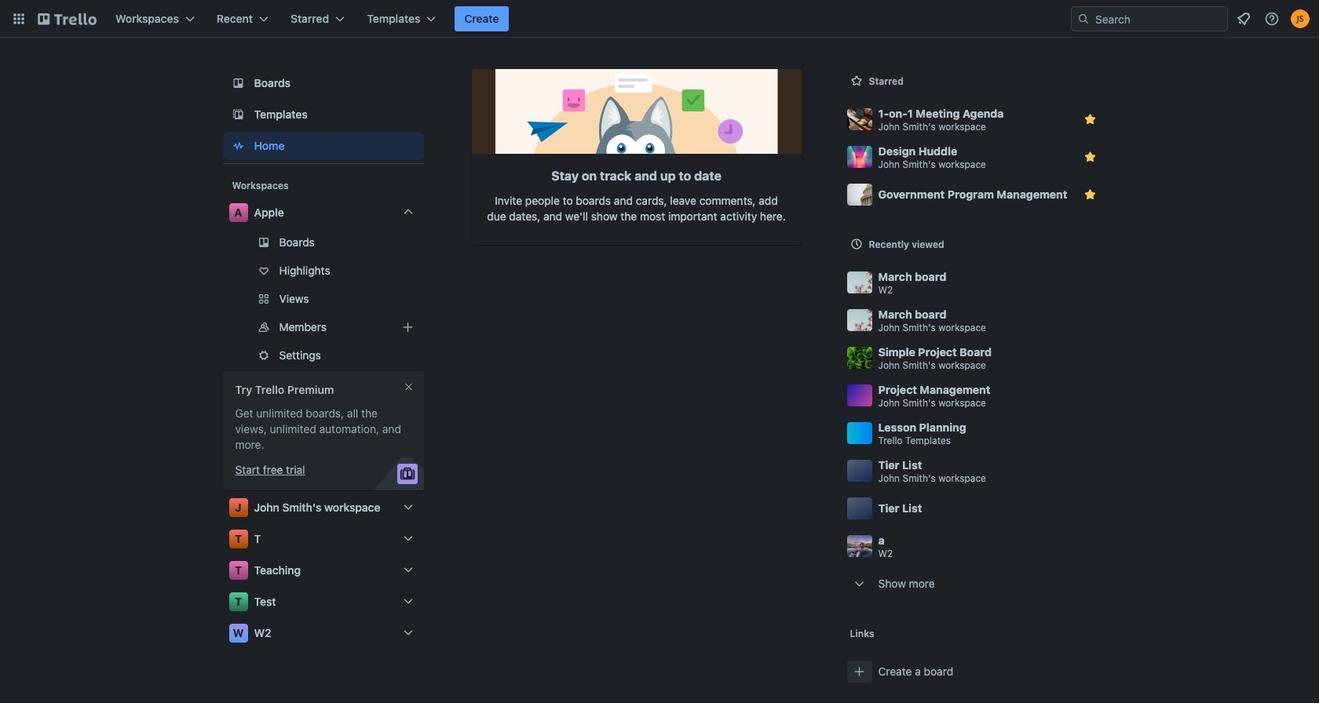 Task type: vqa. For each thing, say whether or not it's contained in the screenshot.
search icon
yes



Task type: describe. For each thing, give the bounding box(es) containing it.
Search field
[[1091, 8, 1228, 30]]

primary element
[[0, 0, 1320, 38]]

click to unstar government program management. it will be removed from your starred list. image
[[1083, 187, 1099, 203]]

click to unstar design huddle . it will be removed from your starred list. image
[[1083, 149, 1099, 165]]

click to unstar 1-on-1 meeting agenda. it will be removed from your starred list. image
[[1083, 112, 1099, 127]]

back to home image
[[38, 6, 97, 31]]

add image
[[399, 318, 418, 337]]

search image
[[1078, 13, 1091, 25]]



Task type: locate. For each thing, give the bounding box(es) containing it.
template board image
[[229, 105, 248, 124]]

home image
[[229, 137, 248, 156]]

open information menu image
[[1265, 11, 1281, 27]]

john smith (johnsmith38824343) image
[[1292, 9, 1311, 28]]

0 notifications image
[[1235, 9, 1254, 28]]

board image
[[229, 74, 248, 93]]



